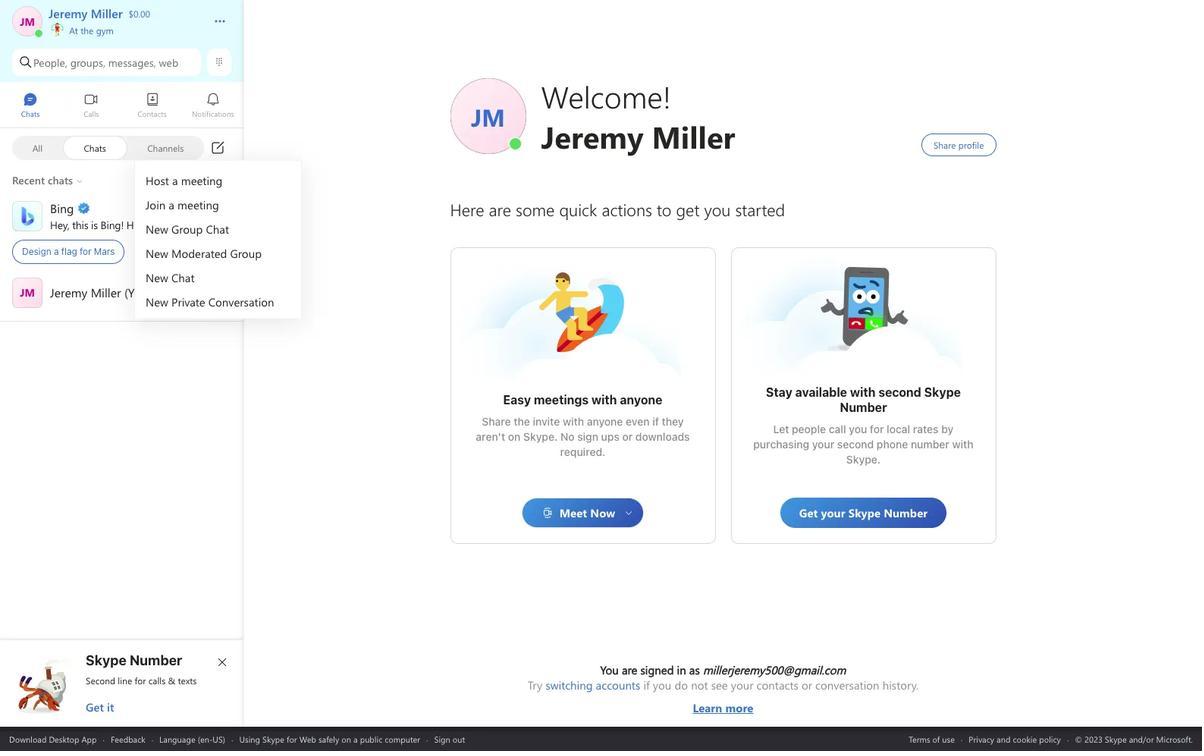 Task type: describe. For each thing, give the bounding box(es) containing it.
number
[[911, 438, 950, 451]]

today?
[[217, 217, 247, 232]]

number inside stay available with second skype number
[[840, 401, 888, 414]]

or inside share the invite with anyone even if they aren't on skype. no sign ups or downloads required.
[[623, 430, 633, 443]]

second inside stay available with second skype number
[[879, 386, 922, 399]]

at the gym button
[[49, 21, 199, 36]]

!
[[121, 217, 124, 232]]

flag
[[61, 246, 77, 257]]

1 vertical spatial number
[[130, 653, 182, 669]]

skype number
[[86, 653, 182, 669]]

sign
[[578, 430, 599, 443]]

terms of use link
[[909, 733, 955, 745]]

gym
[[96, 24, 114, 36]]

privacy and cookie policy link
[[969, 733, 1062, 745]]

whosthis
[[818, 263, 865, 279]]

line
[[118, 675, 132, 687]]

2 vertical spatial skype
[[263, 733, 285, 745]]

with inside share the invite with anyone even if they aren't on skype. no sign ups or downloads required.
[[563, 415, 584, 428]]

people, groups, messages, web button
[[12, 49, 201, 76]]

this
[[72, 217, 88, 232]]

you
[[601, 662, 619, 678]]

at
[[69, 24, 78, 36]]

switching accounts link
[[546, 678, 641, 693]]

get it
[[86, 700, 114, 715]]

terms of use
[[909, 733, 955, 745]]

signed
[[641, 662, 674, 678]]

calls
[[149, 675, 166, 687]]

download
[[9, 733, 47, 745]]

messages,
[[108, 55, 156, 69]]

even
[[626, 415, 650, 428]]

(en-
[[198, 733, 213, 745]]

try switching accounts if you do not see your contacts or conversation history. learn more
[[528, 678, 919, 716]]

using skype for web safely on a public computer link
[[239, 733, 421, 745]]

language (en-us)
[[159, 733, 225, 745]]

i
[[169, 217, 172, 232]]

share
[[482, 415, 511, 428]]

your inside let people call you for local rates by purchasing your second phone number with skype.
[[813, 438, 835, 451]]

privacy and cookie policy
[[969, 733, 1062, 745]]

call
[[829, 423, 847, 436]]

second
[[86, 675, 115, 687]]

sign out
[[434, 733, 465, 745]]

download desktop app
[[9, 733, 97, 745]]

out
[[453, 733, 465, 745]]

in
[[677, 662, 687, 678]]

required.
[[561, 445, 606, 458]]

people, groups, messages, web
[[33, 55, 178, 69]]

rates
[[914, 423, 939, 436]]

with inside stay available with second skype number
[[851, 386, 876, 399]]

sign out link
[[434, 733, 465, 745]]

purchasing
[[754, 438, 810, 451]]

language
[[159, 733, 196, 745]]

people,
[[33, 55, 67, 69]]

with inside let people call you for local rates by purchasing your second phone number with skype.
[[953, 438, 974, 451]]

the for invite
[[514, 415, 530, 428]]

as
[[690, 662, 700, 678]]

conversation
[[816, 678, 880, 693]]

and
[[997, 733, 1011, 745]]

policy
[[1040, 733, 1062, 745]]

use
[[943, 733, 955, 745]]

safely
[[319, 733, 339, 745]]

if inside try switching accounts if you do not see your contacts or conversation history. learn more
[[644, 678, 650, 693]]

phone
[[877, 438, 909, 451]]

switching
[[546, 678, 593, 693]]

second inside let people call you for local rates by purchasing your second phone number with skype.
[[838, 438, 874, 451]]

using
[[239, 733, 260, 745]]

at the gym
[[67, 24, 114, 36]]

easy meetings with anyone
[[504, 393, 663, 407]]

hey, this is bing ! how can i help you today?
[[50, 217, 249, 232]]

easy
[[504, 393, 531, 407]]

with up ups
[[592, 393, 617, 407]]

bing
[[101, 217, 121, 232]]

downloads
[[636, 430, 690, 443]]

share the invite with anyone even if they aren't on skype. no sign ups or downloads required.
[[476, 415, 693, 458]]



Task type: vqa. For each thing, say whether or not it's contained in the screenshot.
latest
no



Task type: locate. For each thing, give the bounding box(es) containing it.
0 horizontal spatial or
[[623, 430, 633, 443]]

let people call you for local rates by purchasing your second phone number with skype.
[[754, 423, 977, 466]]

1 vertical spatial anyone
[[587, 415, 623, 428]]

more
[[726, 700, 754, 716]]

app
[[82, 733, 97, 745]]

by
[[942, 423, 954, 436]]

are
[[622, 662, 638, 678]]

your inside try switching accounts if you do not see your contacts or conversation history. learn more
[[731, 678, 754, 693]]

2 horizontal spatial skype
[[925, 386, 962, 399]]

skype up second
[[86, 653, 127, 669]]

for right line
[[135, 675, 146, 687]]

the for gym
[[81, 24, 94, 36]]

a left public
[[354, 733, 358, 745]]

on down share
[[508, 430, 521, 443]]

they
[[662, 415, 684, 428]]

0 vertical spatial number
[[840, 401, 888, 414]]

or right the contacts
[[802, 678, 813, 693]]

skype inside stay available with second skype number
[[925, 386, 962, 399]]

it
[[107, 700, 114, 715]]

available
[[796, 386, 848, 399]]

design
[[22, 246, 51, 257]]

if right are
[[644, 678, 650, 693]]

2 vertical spatial you
[[653, 678, 672, 693]]

1 horizontal spatial second
[[879, 386, 922, 399]]

you are signed in as
[[601, 662, 703, 678]]

skype
[[925, 386, 962, 399], [86, 653, 127, 669], [263, 733, 285, 745]]

0 vertical spatial the
[[81, 24, 94, 36]]

or inside try switching accounts if you do not see your contacts or conversation history. learn more
[[802, 678, 813, 693]]

anyone up the 'even'
[[620, 393, 663, 407]]

1 horizontal spatial if
[[653, 415, 659, 428]]

not
[[691, 678, 708, 693]]

for inside skype number element
[[135, 675, 146, 687]]

groups,
[[70, 55, 105, 69]]

privacy
[[969, 733, 995, 745]]

your down call
[[813, 438, 835, 451]]

0 vertical spatial your
[[813, 438, 835, 451]]

can
[[150, 217, 166, 232]]

0 horizontal spatial if
[[644, 678, 650, 693]]

tab list
[[0, 86, 244, 127]]

you left do
[[653, 678, 672, 693]]

download desktop app link
[[9, 733, 97, 745]]

web
[[299, 733, 316, 745]]

2 horizontal spatial you
[[849, 423, 868, 436]]

how
[[127, 217, 148, 232]]

0 vertical spatial anyone
[[620, 393, 663, 407]]

mars
[[94, 246, 115, 257]]

sign
[[434, 733, 451, 745]]

your right the see
[[731, 678, 754, 693]]

0 vertical spatial second
[[879, 386, 922, 399]]

1 horizontal spatial on
[[508, 430, 521, 443]]

skype. inside let people call you for local rates by purchasing your second phone number with skype.
[[847, 453, 881, 466]]

0 horizontal spatial second
[[838, 438, 874, 451]]

with right available
[[851, 386, 876, 399]]

on inside share the invite with anyone even if they aren't on skype. no sign ups or downloads required.
[[508, 430, 521, 443]]

no
[[561, 430, 575, 443]]

you inside try switching accounts if you do not see your contacts or conversation history. learn more
[[653, 678, 672, 693]]

0 vertical spatial if
[[653, 415, 659, 428]]

on right the safely
[[342, 733, 351, 745]]

language (en-us) link
[[159, 733, 225, 745]]

for left local
[[870, 423, 884, 436]]

your
[[813, 438, 835, 451], [731, 678, 754, 693]]

skype. down phone
[[847, 453, 881, 466]]

0 vertical spatial on
[[508, 430, 521, 443]]

mansurfer
[[538, 271, 592, 287]]

second up local
[[879, 386, 922, 399]]

get
[[86, 700, 104, 715]]

skype up by on the bottom right of page
[[925, 386, 962, 399]]

0 horizontal spatial on
[[342, 733, 351, 745]]

if inside share the invite with anyone even if they aren't on skype. no sign ups or downloads required.
[[653, 415, 659, 428]]

you right call
[[849, 423, 868, 436]]

0 horizontal spatial a
[[54, 246, 59, 257]]

1 vertical spatial if
[[644, 678, 650, 693]]

for
[[80, 246, 92, 257], [870, 423, 884, 436], [135, 675, 146, 687], [287, 733, 297, 745]]

for left "web"
[[287, 733, 297, 745]]

stay
[[766, 386, 793, 399]]

chats
[[84, 142, 106, 154]]

1 vertical spatial a
[[354, 733, 358, 745]]

1 vertical spatial you
[[849, 423, 868, 436]]

you inside let people call you for local rates by purchasing your second phone number with skype.
[[849, 423, 868, 436]]

second down call
[[838, 438, 874, 451]]

with down by on the bottom right of page
[[953, 438, 974, 451]]

1 vertical spatial skype.
[[847, 453, 881, 466]]

the right at
[[81, 24, 94, 36]]

of
[[933, 733, 940, 745]]

skype. down invite
[[524, 430, 558, 443]]

ups
[[602, 430, 620, 443]]

1 vertical spatial second
[[838, 438, 874, 451]]

texts
[[178, 675, 197, 687]]

skype right using
[[263, 733, 285, 745]]

us)
[[213, 733, 225, 745]]

do
[[675, 678, 688, 693]]

skype.
[[524, 430, 558, 443], [847, 453, 881, 466]]

1 horizontal spatial your
[[813, 438, 835, 451]]

design a flag for mars
[[22, 246, 115, 257]]

with
[[851, 386, 876, 399], [592, 393, 617, 407], [563, 415, 584, 428], [953, 438, 974, 451]]

anyone inside share the invite with anyone even if they aren't on skype. no sign ups or downloads required.
[[587, 415, 623, 428]]

anyone up ups
[[587, 415, 623, 428]]

cookie
[[1013, 733, 1038, 745]]

feedback link
[[111, 733, 145, 745]]

1 horizontal spatial you
[[653, 678, 672, 693]]

1 horizontal spatial skype
[[263, 733, 285, 745]]

aren't
[[476, 430, 506, 443]]

is
[[91, 217, 98, 232]]

skype number element
[[13, 653, 231, 715]]

0 vertical spatial skype
[[925, 386, 962, 399]]

1 horizontal spatial number
[[840, 401, 888, 414]]

menu
[[135, 164, 301, 318]]

0 vertical spatial you
[[197, 217, 214, 232]]

learn more link
[[528, 693, 919, 716]]

terms
[[909, 733, 931, 745]]

1 horizontal spatial the
[[514, 415, 530, 428]]

people
[[792, 423, 827, 436]]

number up calls
[[130, 653, 182, 669]]

if
[[653, 415, 659, 428], [644, 678, 650, 693]]

contacts
[[757, 678, 799, 693]]

invite
[[533, 415, 560, 428]]

or right ups
[[623, 430, 633, 443]]

0 vertical spatial a
[[54, 246, 59, 257]]

1 vertical spatial or
[[802, 678, 813, 693]]

learn
[[693, 700, 723, 716]]

skype. inside share the invite with anyone even if they aren't on skype. no sign ups or downloads required.
[[524, 430, 558, 443]]

the down easy
[[514, 415, 530, 428]]

0 horizontal spatial you
[[197, 217, 214, 232]]

1 horizontal spatial a
[[354, 733, 358, 745]]

the
[[81, 24, 94, 36], [514, 415, 530, 428]]

desktop
[[49, 733, 79, 745]]

help
[[174, 217, 194, 232]]

number up call
[[840, 401, 888, 414]]

you right help
[[197, 217, 214, 232]]

if up downloads
[[653, 415, 659, 428]]

the inside share the invite with anyone even if they aren't on skype. no sign ups or downloads required.
[[514, 415, 530, 428]]

accounts
[[596, 678, 641, 693]]

for right flag
[[80, 246, 92, 257]]

second line for calls & texts
[[86, 675, 197, 687]]

public
[[360, 733, 383, 745]]

for inside let people call you for local rates by purchasing your second phone number with skype.
[[870, 423, 884, 436]]

meetings
[[534, 393, 589, 407]]

all
[[32, 142, 43, 154]]

1 horizontal spatial skype.
[[847, 453, 881, 466]]

0 horizontal spatial skype
[[86, 653, 127, 669]]

0 horizontal spatial the
[[81, 24, 94, 36]]

1 vertical spatial the
[[514, 415, 530, 428]]

0 horizontal spatial your
[[731, 678, 754, 693]]

1 vertical spatial skype
[[86, 653, 127, 669]]

the inside button
[[81, 24, 94, 36]]

1 vertical spatial your
[[731, 678, 754, 693]]

anyone
[[620, 393, 663, 407], [587, 415, 623, 428]]

local
[[887, 423, 911, 436]]

0 horizontal spatial number
[[130, 653, 182, 669]]

or
[[623, 430, 633, 443], [802, 678, 813, 693]]

1 vertical spatial on
[[342, 733, 351, 745]]

feedback
[[111, 733, 145, 745]]

let
[[774, 423, 790, 436]]

1 horizontal spatial or
[[802, 678, 813, 693]]

&
[[168, 675, 175, 687]]

with up 'no'
[[563, 415, 584, 428]]

using skype for web safely on a public computer
[[239, 733, 421, 745]]

a
[[54, 246, 59, 257], [354, 733, 358, 745]]

0 vertical spatial skype.
[[524, 430, 558, 443]]

a left flag
[[54, 246, 59, 257]]

0 horizontal spatial skype.
[[524, 430, 558, 443]]

see
[[712, 678, 728, 693]]

0 vertical spatial or
[[623, 430, 633, 443]]

history.
[[883, 678, 919, 693]]



